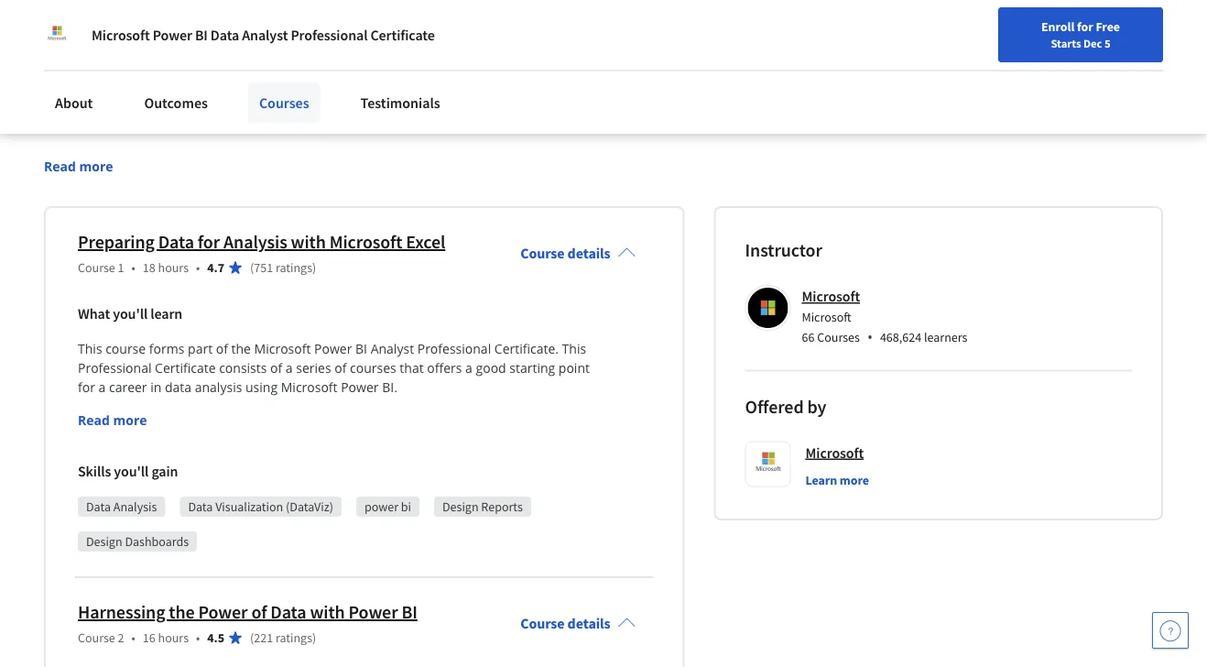 Task type: describe. For each thing, give the bounding box(es) containing it.
ratings for data
[[276, 630, 313, 646]]

) for data
[[313, 630, 316, 646]]

more inside button
[[840, 472, 870, 488]]

a left career
[[99, 379, 106, 396]]

microsoft power bi data analyst professional certificate
[[92, 26, 435, 44]]

professional certificate - 8 course series
[[44, 31, 476, 63]]

microsoft link for instructor
[[802, 287, 861, 306]]

bi.
[[382, 379, 398, 396]]

learn
[[151, 304, 183, 323]]

1 horizontal spatial for
[[198, 230, 220, 253]]

design reports
[[443, 499, 523, 515]]

reports
[[482, 499, 523, 515]]

what
[[78, 304, 110, 323]]

courses link
[[248, 82, 320, 123]]

of up the 221
[[251, 601, 267, 624]]

details for preparing  data for analysis with microsoft excel
[[568, 244, 611, 262]]

outcomes link
[[133, 82, 219, 123]]

0 horizontal spatial bi
[[195, 26, 208, 44]]

• right 2
[[132, 630, 135, 646]]

learn
[[806, 472, 838, 488]]

courses
[[350, 359, 397, 377]]

a inside learners who complete this program will receive a 50% discount voucher to take the pl- 300 certification exam.
[[360, 87, 368, 105]]

read more for professional
[[44, 158, 113, 175]]

voucher
[[460, 87, 513, 105]]

harnessing the power of data with power bi link
[[78, 601, 418, 624]]

data left visualization
[[188, 499, 213, 515]]

data analysis
[[86, 499, 157, 515]]

this course forms part of the microsoft power bi analyst professional certificate. this professional certificate consists of a series of courses that offers a good starting point for a career in data analysis using microsoft power bi.
[[78, 340, 594, 396]]

visualization
[[216, 499, 283, 515]]

microsoft image
[[748, 288, 789, 328]]

5
[[1105, 36, 1111, 50]]

• right 1
[[132, 259, 135, 276]]

course 1 • 18 hours •
[[78, 259, 200, 276]]

discount
[[401, 87, 457, 105]]

data visualization (dataviz)
[[188, 499, 334, 515]]

preparing  data for analysis with microsoft excel link
[[78, 230, 446, 253]]

to
[[516, 87, 529, 105]]

751
[[254, 259, 273, 276]]

career
[[109, 379, 147, 396]]

using
[[246, 379, 278, 396]]

course details button for harnessing the power of data with power bi
[[506, 588, 651, 658]]

) for with
[[313, 259, 316, 276]]

by
[[808, 395, 827, 418]]

for inside this course forms part of the microsoft power bi analyst professional certificate. this professional certificate consists of a series of courses that offers a good starting point for a career in data analysis using microsoft power bi.
[[78, 379, 95, 396]]

( for of
[[250, 630, 254, 646]]

who
[[104, 87, 131, 105]]

enroll
[[1042, 18, 1075, 35]]

of up using
[[270, 359, 283, 377]]

course details for harnessing the power of data with power bi
[[521, 614, 611, 632]]

8
[[316, 31, 329, 63]]

learners
[[44, 87, 101, 105]]

outcomes
[[144, 93, 208, 112]]

data up course 1 • 18 hours • at the top of the page
[[158, 230, 194, 253]]

preparing
[[78, 230, 155, 253]]

about link
[[44, 82, 104, 123]]

certificate.
[[495, 340, 559, 357]]

2
[[118, 630, 124, 646]]

design dashboards
[[86, 533, 189, 550]]

harnessing
[[78, 601, 165, 624]]

coursera image
[[22, 15, 138, 44]]

data down skills
[[86, 499, 111, 515]]

read for what you'll learn
[[78, 412, 110, 429]]

microsoft microsoft 66 courses • 468,624 learners
[[802, 287, 968, 346]]

read for professional certificate - 8 course series
[[44, 158, 76, 175]]

1
[[118, 259, 124, 276]]

about
[[55, 93, 93, 112]]

the inside learners who complete this program will receive a 50% discount voucher to take the pl- 300 certification exam.
[[563, 87, 585, 105]]

starts
[[1052, 36, 1082, 50]]

learn more
[[806, 472, 870, 488]]

course details button for preparing  data for analysis with microsoft excel
[[506, 218, 651, 288]]

bi
[[401, 499, 412, 515]]

more for what
[[113, 412, 147, 429]]

preparing  data for analysis with microsoft excel
[[78, 230, 446, 253]]

more for professional
[[79, 158, 113, 175]]

receive
[[310, 87, 357, 105]]

for inside enroll for free starts dec 5
[[1078, 18, 1094, 35]]

that
[[400, 359, 424, 377]]

offered by
[[746, 395, 827, 418]]

offers
[[427, 359, 462, 377]]

analysis
[[195, 379, 242, 396]]

0 vertical spatial with
[[291, 230, 326, 253]]

certification
[[70, 109, 151, 127]]

4.7
[[207, 259, 225, 276]]

courses inside the microsoft microsoft 66 courses • 468,624 learners
[[818, 329, 861, 345]]

the inside this course forms part of the microsoft power bi analyst professional certificate. this professional certificate consists of a series of courses that offers a good starting point for a career in data analysis using microsoft power bi.
[[231, 340, 251, 357]]

take
[[532, 87, 561, 105]]

read more button for professional
[[44, 157, 113, 176]]

learn more button
[[806, 471, 870, 489]]

details for harnessing the power of data with power bi
[[568, 614, 611, 632]]

courses inside 'link'
[[259, 93, 309, 112]]

testimonials
[[361, 93, 441, 112]]

hours for the
[[158, 630, 189, 646]]

221
[[254, 630, 273, 646]]

• left 4.7
[[196, 259, 200, 276]]

skills you'll gain
[[78, 462, 178, 480]]

forms
[[149, 340, 185, 357]]

dec
[[1084, 36, 1103, 50]]

gain
[[152, 462, 178, 480]]

learners who complete this program will receive a 50% discount voucher to take the pl- 300 certification exam.
[[44, 87, 609, 127]]

learners
[[925, 329, 968, 345]]

certificate up 50%
[[371, 26, 435, 44]]

1 vertical spatial with
[[310, 601, 345, 624]]

1 horizontal spatial series
[[412, 31, 476, 63]]

excel
[[406, 230, 446, 253]]

instructor
[[746, 239, 823, 262]]

enroll for free starts dec 5
[[1042, 18, 1121, 50]]

free
[[1097, 18, 1121, 35]]

what you'll learn
[[78, 304, 183, 323]]

analyst inside this course forms part of the microsoft power bi analyst professional certificate. this professional certificate consists of a series of courses that offers a good starting point for a career in data analysis using microsoft power bi.
[[371, 340, 414, 357]]



Task type: locate. For each thing, give the bounding box(es) containing it.
18
[[143, 259, 156, 276]]

details
[[568, 244, 611, 262], [568, 614, 611, 632]]

• left '4.5'
[[196, 630, 200, 646]]

skills
[[78, 462, 111, 480]]

course inside this course forms part of the microsoft power bi analyst professional certificate. this professional certificate consists of a series of courses that offers a good starting point for a career in data analysis using microsoft power bi.
[[106, 340, 146, 357]]

help center image
[[1160, 620, 1182, 642]]

0 horizontal spatial design
[[86, 533, 122, 550]]

data up this
[[211, 26, 239, 44]]

1 horizontal spatial read
[[78, 412, 110, 429]]

1 vertical spatial bi
[[356, 340, 368, 357]]

course
[[521, 244, 565, 262], [78, 259, 115, 276], [521, 614, 565, 632], [78, 630, 115, 646]]

microsoft link
[[802, 287, 861, 306], [806, 441, 864, 464]]

offered
[[746, 395, 804, 418]]

testimonials link
[[350, 82, 452, 123]]

0 vertical spatial for
[[1078, 18, 1094, 35]]

microsoft
[[92, 26, 150, 44], [330, 230, 403, 253], [802, 287, 861, 306], [802, 308, 852, 325], [254, 340, 311, 357], [281, 379, 338, 396], [806, 444, 864, 462]]

good
[[476, 359, 507, 377]]

• left 468,624
[[868, 327, 873, 346]]

with up ( 221 ratings )
[[310, 601, 345, 624]]

you'll left 'gain'
[[114, 462, 149, 480]]

0 vertical spatial bi
[[195, 26, 208, 44]]

part
[[188, 340, 213, 357]]

more
[[79, 158, 113, 175], [113, 412, 147, 429], [840, 472, 870, 488]]

professional up who
[[44, 31, 180, 63]]

data up ( 221 ratings )
[[271, 601, 307, 624]]

courses
[[259, 93, 309, 112], [818, 329, 861, 345]]

0 vertical spatial course details button
[[506, 218, 651, 288]]

1 details from the top
[[568, 244, 611, 262]]

( 221 ratings )
[[250, 630, 316, 646]]

course
[[334, 31, 407, 63], [106, 340, 146, 357]]

microsoft link for offered by
[[806, 441, 864, 464]]

2 ) from the top
[[313, 630, 316, 646]]

design left reports
[[443, 499, 479, 515]]

0 vertical spatial design
[[443, 499, 479, 515]]

of left courses
[[335, 359, 347, 377]]

design down data analysis
[[86, 533, 122, 550]]

courses left receive on the left of the page
[[259, 93, 309, 112]]

1 vertical spatial read
[[78, 412, 110, 429]]

1 vertical spatial course details button
[[506, 588, 651, 658]]

you'll for learn
[[113, 304, 148, 323]]

1 vertical spatial you'll
[[114, 462, 149, 480]]

the up course 2 • 16 hours •
[[169, 601, 195, 624]]

of right the part
[[216, 340, 228, 357]]

1 horizontal spatial this
[[562, 340, 587, 357]]

0 vertical spatial details
[[568, 244, 611, 262]]

2 this from the left
[[562, 340, 587, 357]]

1 vertical spatial series
[[296, 359, 331, 377]]

the
[[563, 87, 585, 105], [231, 340, 251, 357], [169, 601, 195, 624]]

course 2 • 16 hours •
[[78, 630, 200, 646]]

data
[[211, 26, 239, 44], [158, 230, 194, 253], [86, 499, 111, 515], [188, 499, 213, 515], [271, 601, 307, 624]]

0 vertical spatial (
[[250, 259, 254, 276]]

with up ( 751 ratings )
[[291, 230, 326, 253]]

1 horizontal spatial the
[[231, 340, 251, 357]]

2 details from the top
[[568, 614, 611, 632]]

analysis up 751
[[224, 230, 288, 253]]

certificate inside this course forms part of the microsoft power bi analyst professional certificate. this professional certificate consists of a series of courses that offers a good starting point for a career in data analysis using microsoft power bi.
[[155, 359, 216, 377]]

2 ( from the top
[[250, 630, 254, 646]]

design
[[443, 499, 479, 515], [86, 533, 122, 550]]

0 vertical spatial analyst
[[242, 26, 288, 44]]

starting
[[510, 359, 556, 377]]

0 horizontal spatial for
[[78, 379, 95, 396]]

course details for preparing  data for analysis with microsoft excel
[[521, 244, 611, 262]]

)
[[313, 259, 316, 276], [313, 630, 316, 646]]

power
[[365, 499, 399, 515]]

this
[[197, 87, 222, 105]]

) right 751
[[313, 259, 316, 276]]

0 vertical spatial microsoft link
[[802, 287, 861, 306]]

the left pl-
[[563, 87, 585, 105]]

microsoft link up 66
[[802, 287, 861, 306]]

with
[[291, 230, 326, 253], [310, 601, 345, 624]]

(
[[250, 259, 254, 276], [250, 630, 254, 646]]

course details
[[521, 244, 611, 262], [521, 614, 611, 632]]

1 vertical spatial for
[[198, 230, 220, 253]]

0 vertical spatial more
[[79, 158, 113, 175]]

design for design dashboards
[[86, 533, 122, 550]]

series left courses
[[296, 359, 331, 377]]

1 course details from the top
[[521, 244, 611, 262]]

the up consists
[[231, 340, 251, 357]]

-
[[303, 31, 311, 63]]

you'll
[[113, 304, 148, 323], [114, 462, 149, 480]]

2 vertical spatial bi
[[402, 601, 418, 624]]

dashboards
[[125, 533, 189, 550]]

series up discount
[[412, 31, 476, 63]]

read down 300
[[44, 158, 76, 175]]

16
[[143, 630, 156, 646]]

more right learn
[[840, 472, 870, 488]]

analyst left -
[[242, 26, 288, 44]]

bi
[[195, 26, 208, 44], [356, 340, 368, 357], [402, 601, 418, 624]]

power bi
[[365, 499, 412, 515]]

0 vertical spatial course details
[[521, 244, 611, 262]]

1 vertical spatial more
[[113, 412, 147, 429]]

) right the 221
[[313, 630, 316, 646]]

power
[[153, 26, 192, 44], [314, 340, 352, 357], [341, 379, 379, 396], [198, 601, 248, 624], [349, 601, 398, 624]]

course details button
[[506, 218, 651, 288], [506, 588, 651, 658]]

ratings for with
[[276, 259, 313, 276]]

1 vertical spatial )
[[313, 630, 316, 646]]

professional up the offers
[[418, 340, 491, 357]]

a left good
[[466, 359, 473, 377]]

microsoft image
[[44, 22, 70, 48]]

bi inside this course forms part of the microsoft power bi analyst professional certificate. this professional certificate consists of a series of courses that offers a good starting point for a career in data analysis using microsoft power bi.
[[356, 340, 368, 357]]

0 horizontal spatial this
[[78, 340, 102, 357]]

50%
[[370, 87, 399, 105]]

1 horizontal spatial bi
[[356, 340, 368, 357]]

None search field
[[261, 11, 481, 48]]

1 hours from the top
[[158, 259, 189, 276]]

this down what
[[78, 340, 102, 357]]

of
[[216, 340, 228, 357], [270, 359, 283, 377], [335, 359, 347, 377], [251, 601, 267, 624]]

a
[[360, 87, 368, 105], [286, 359, 293, 377], [466, 359, 473, 377], [99, 379, 106, 396]]

2 horizontal spatial for
[[1078, 18, 1094, 35]]

( 751 ratings )
[[250, 259, 316, 276]]

read down career
[[78, 412, 110, 429]]

program
[[225, 87, 281, 105]]

will
[[284, 87, 307, 105]]

468,624
[[881, 329, 922, 345]]

you'll for gain
[[114, 462, 149, 480]]

1 vertical spatial analyst
[[371, 340, 414, 357]]

1 this from the left
[[78, 340, 102, 357]]

2 hours from the top
[[158, 630, 189, 646]]

data
[[165, 379, 192, 396]]

0 vertical spatial series
[[412, 31, 476, 63]]

•
[[132, 259, 135, 276], [196, 259, 200, 276], [868, 327, 873, 346], [132, 630, 135, 646], [196, 630, 200, 646]]

a right consists
[[286, 359, 293, 377]]

0 horizontal spatial analysis
[[113, 499, 157, 515]]

4.5
[[207, 630, 225, 646]]

2 ratings from the top
[[276, 630, 313, 646]]

consists
[[219, 359, 267, 377]]

0 vertical spatial hours
[[158, 259, 189, 276]]

1 ratings from the top
[[276, 259, 313, 276]]

for left career
[[78, 379, 95, 396]]

this
[[78, 340, 102, 357], [562, 340, 587, 357]]

complete
[[134, 87, 194, 105]]

2 vertical spatial for
[[78, 379, 95, 396]]

1 vertical spatial read more button
[[78, 411, 147, 430]]

exam.
[[154, 109, 194, 127]]

1 vertical spatial analysis
[[113, 499, 157, 515]]

ratings right the 221
[[276, 630, 313, 646]]

2 horizontal spatial bi
[[402, 601, 418, 624]]

0 horizontal spatial series
[[296, 359, 331, 377]]

this up point
[[562, 340, 587, 357]]

1 vertical spatial hours
[[158, 630, 189, 646]]

0 horizontal spatial courses
[[259, 93, 309, 112]]

1 horizontal spatial courses
[[818, 329, 861, 345]]

0 vertical spatial )
[[313, 259, 316, 276]]

0 horizontal spatial analyst
[[242, 26, 288, 44]]

read more button down 300
[[44, 157, 113, 176]]

1 horizontal spatial design
[[443, 499, 479, 515]]

0 horizontal spatial read
[[44, 158, 76, 175]]

point
[[559, 359, 590, 377]]

microsoft link up the learn more button
[[806, 441, 864, 464]]

0 horizontal spatial course
[[106, 340, 146, 357]]

2 course details button from the top
[[506, 588, 651, 658]]

1 horizontal spatial analyst
[[371, 340, 414, 357]]

ratings right 751
[[276, 259, 313, 276]]

2 vertical spatial more
[[840, 472, 870, 488]]

course right 8
[[334, 31, 407, 63]]

0 horizontal spatial the
[[169, 601, 195, 624]]

professional up career
[[78, 359, 152, 377]]

read more button down career
[[78, 411, 147, 430]]

1 vertical spatial courses
[[818, 329, 861, 345]]

for up 4.7
[[198, 230, 220, 253]]

1 vertical spatial read more
[[78, 412, 147, 429]]

read more down 300
[[44, 158, 113, 175]]

2 horizontal spatial the
[[563, 87, 585, 105]]

0 vertical spatial you'll
[[113, 304, 148, 323]]

analyst
[[242, 26, 288, 44], [371, 340, 414, 357]]

1 vertical spatial the
[[231, 340, 251, 357]]

hours right 16
[[158, 630, 189, 646]]

0 vertical spatial read more
[[44, 158, 113, 175]]

certificate
[[371, 26, 435, 44], [185, 31, 298, 63], [155, 359, 216, 377]]

( down harnessing the power of data with power bi link
[[250, 630, 254, 646]]

read more down career
[[78, 412, 147, 429]]

66
[[802, 329, 815, 345]]

pl-
[[588, 87, 609, 105]]

1 course details button from the top
[[506, 218, 651, 288]]

certificate up the program
[[185, 31, 298, 63]]

course down what you'll learn
[[106, 340, 146, 357]]

1 vertical spatial details
[[568, 614, 611, 632]]

0 vertical spatial course
[[334, 31, 407, 63]]

you'll left learn
[[113, 304, 148, 323]]

harnessing the power of data with power bi
[[78, 601, 418, 624]]

1 ( from the top
[[250, 259, 254, 276]]

1 ) from the top
[[313, 259, 316, 276]]

0 vertical spatial analysis
[[224, 230, 288, 253]]

0 vertical spatial read
[[44, 158, 76, 175]]

0 vertical spatial the
[[563, 87, 585, 105]]

ratings
[[276, 259, 313, 276], [276, 630, 313, 646]]

1 horizontal spatial course
[[334, 31, 407, 63]]

courses right 66
[[818, 329, 861, 345]]

read more button for what
[[78, 411, 147, 430]]

more down career
[[113, 412, 147, 429]]

2 course details from the top
[[521, 614, 611, 632]]

hours right 18
[[158, 259, 189, 276]]

design for design reports
[[443, 499, 479, 515]]

series
[[412, 31, 476, 63], [296, 359, 331, 377]]

1 horizontal spatial analysis
[[224, 230, 288, 253]]

more down certification
[[79, 158, 113, 175]]

in
[[150, 379, 162, 396]]

2 vertical spatial the
[[169, 601, 195, 624]]

( down preparing  data for analysis with microsoft excel
[[250, 259, 254, 276]]

show notifications image
[[995, 23, 1017, 45]]

1 vertical spatial course
[[106, 340, 146, 357]]

1 vertical spatial (
[[250, 630, 254, 646]]

• inside the microsoft microsoft 66 courses • 468,624 learners
[[868, 327, 873, 346]]

menu item
[[858, 18, 976, 78]]

certificate up data
[[155, 359, 216, 377]]

read
[[44, 158, 76, 175], [78, 412, 110, 429]]

professional up receive on the left of the page
[[291, 26, 368, 44]]

read more for what
[[78, 412, 147, 429]]

0 vertical spatial ratings
[[276, 259, 313, 276]]

( for analysis
[[250, 259, 254, 276]]

series inside this course forms part of the microsoft power bi analyst professional certificate. this professional certificate consists of a series of courses that offers a good starting point for a career in data analysis using microsoft power bi.
[[296, 359, 331, 377]]

1 vertical spatial microsoft link
[[806, 441, 864, 464]]

analyst up courses
[[371, 340, 414, 357]]

300
[[44, 109, 67, 127]]

0 vertical spatial courses
[[259, 93, 309, 112]]

hours for data
[[158, 259, 189, 276]]

a left 50%
[[360, 87, 368, 105]]

analysis up design dashboards
[[113, 499, 157, 515]]

(dataviz)
[[286, 499, 334, 515]]

1 vertical spatial ratings
[[276, 630, 313, 646]]

for up dec
[[1078, 18, 1094, 35]]

1 vertical spatial course details
[[521, 614, 611, 632]]

1 vertical spatial design
[[86, 533, 122, 550]]

0 vertical spatial read more button
[[44, 157, 113, 176]]



Task type: vqa. For each thing, say whether or not it's contained in the screenshot.
FLEXIBLE SCHEDULE LEARN AT YOUR OWN PACE
no



